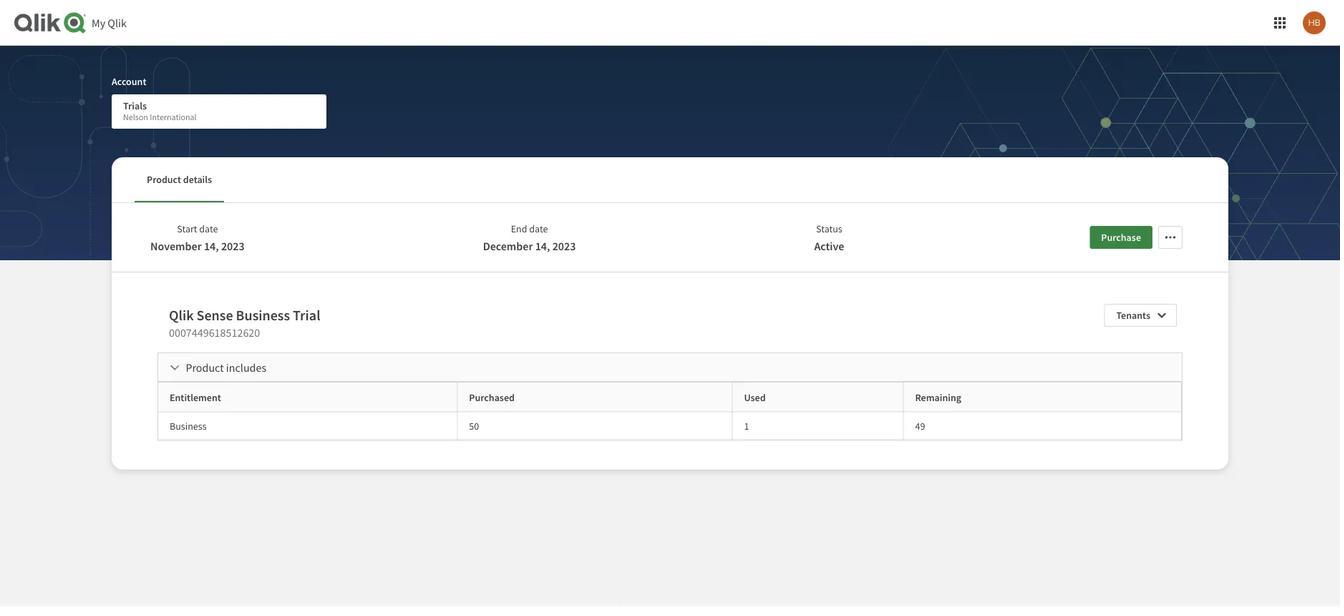 Task type: vqa. For each thing, say whether or not it's contained in the screenshot.
the right the 2023
yes



Task type: locate. For each thing, give the bounding box(es) containing it.
qlik left sense
[[169, 307, 194, 325]]

start date
[[177, 223, 218, 236]]

49
[[915, 420, 925, 433]]

14,
[[204, 239, 219, 253], [535, 239, 550, 253]]

december
[[483, 239, 533, 253]]

product up entitlement
[[186, 361, 224, 375]]

date up december 14, 2023
[[529, 223, 548, 236]]

1 horizontal spatial 2023
[[552, 239, 576, 253]]

2023
[[221, 239, 245, 253], [552, 239, 576, 253]]

1 vertical spatial qlik
[[169, 307, 194, 325]]

entitlement
[[170, 391, 221, 404]]

0 horizontal spatial business
[[170, 420, 207, 433]]

0007449618512620
[[169, 326, 260, 340]]

1 horizontal spatial 14,
[[535, 239, 550, 253]]

2 2023 from the left
[[552, 239, 576, 253]]

product left the details at the left top of the page
[[147, 173, 181, 186]]

14, down start date
[[204, 239, 219, 253]]

1 date from the left
[[199, 223, 218, 236]]

14, down end date on the top left of page
[[535, 239, 550, 253]]

2023 for november 14, 2023
[[221, 239, 245, 253]]

date up november 14, 2023
[[199, 223, 218, 236]]

product inside dropdown button
[[186, 361, 224, 375]]

0 horizontal spatial product
[[147, 173, 181, 186]]

product for nelson
[[147, 173, 181, 186]]

1 vertical spatial business
[[170, 420, 207, 433]]

tenants button
[[1104, 304, 1177, 327]]

trials
[[123, 100, 147, 112]]

date
[[199, 223, 218, 236], [529, 223, 548, 236]]

1 horizontal spatial product
[[186, 361, 224, 375]]

1 horizontal spatial qlik
[[169, 307, 194, 325]]

my
[[92, 16, 105, 30]]

1 horizontal spatial date
[[529, 223, 548, 236]]

0 horizontal spatial qlik
[[108, 16, 127, 30]]

0 vertical spatial product
[[147, 173, 181, 186]]

0 horizontal spatial 14,
[[204, 239, 219, 253]]

business down entitlement
[[170, 420, 207, 433]]

2023 for december 14, 2023
[[552, 239, 576, 253]]

2023 right november
[[221, 239, 245, 253]]

14, for december
[[535, 239, 550, 253]]

business
[[236, 307, 290, 325], [170, 420, 207, 433]]

1 14, from the left
[[204, 239, 219, 253]]

2 date from the left
[[529, 223, 548, 236]]

tenants
[[1116, 309, 1151, 322]]

nelson
[[123, 112, 148, 123]]

0 horizontal spatial date
[[199, 223, 218, 236]]

0 horizontal spatial 2023
[[221, 239, 245, 253]]

1 horizontal spatial business
[[236, 307, 290, 325]]

details
[[183, 173, 212, 186]]

qlik right my at the left top of the page
[[108, 16, 127, 30]]

1 vertical spatial product
[[186, 361, 224, 375]]

my qlik
[[92, 16, 127, 30]]

date for november
[[199, 223, 218, 236]]

qlik
[[108, 16, 127, 30], [169, 307, 194, 325]]

product inside "button"
[[147, 173, 181, 186]]

50
[[469, 420, 479, 433]]

0 vertical spatial business
[[236, 307, 290, 325]]

business left the trial
[[236, 307, 290, 325]]

1 2023 from the left
[[221, 239, 245, 253]]

capabilities element
[[158, 383, 1182, 441]]

14, for november
[[204, 239, 219, 253]]

qlik sense business trial 0007449618512620
[[169, 307, 320, 340]]

2023 right december
[[552, 239, 576, 253]]

used
[[744, 391, 766, 404]]

2 14, from the left
[[535, 239, 550, 253]]

november
[[150, 239, 202, 253]]

0 vertical spatial qlik
[[108, 16, 127, 30]]

product
[[147, 173, 181, 186], [186, 361, 224, 375]]



Task type: describe. For each thing, give the bounding box(es) containing it.
end date
[[511, 223, 548, 236]]

business inside capabilities element
[[170, 420, 207, 433]]

international
[[150, 112, 197, 123]]

status
[[816, 223, 842, 236]]

end
[[511, 223, 527, 236]]

product details
[[147, 173, 212, 186]]

start
[[177, 223, 197, 236]]

sense
[[197, 307, 233, 325]]

product details button
[[135, 158, 224, 203]]

product includes region
[[158, 382, 1182, 441]]

december 14, 2023
[[483, 239, 576, 253]]

product includes
[[186, 361, 266, 375]]

remaining
[[915, 391, 962, 404]]

purchase
[[1101, 231, 1141, 244]]

trial
[[293, 307, 320, 325]]

trials nelson international
[[123, 100, 197, 123]]

howard brown image
[[1303, 11, 1326, 34]]

includes
[[226, 361, 266, 375]]

purchased
[[469, 391, 515, 404]]

1
[[744, 420, 749, 433]]

product for sense
[[186, 361, 224, 375]]

business inside "qlik sense business trial 0007449618512620"
[[236, 307, 290, 325]]

date for december
[[529, 223, 548, 236]]

qlik inside "qlik sense business trial 0007449618512620"
[[169, 307, 194, 325]]

active
[[814, 239, 844, 253]]

product includes button
[[158, 354, 1182, 382]]

purchase link
[[1090, 226, 1153, 249]]

november 14, 2023
[[150, 239, 245, 253]]



